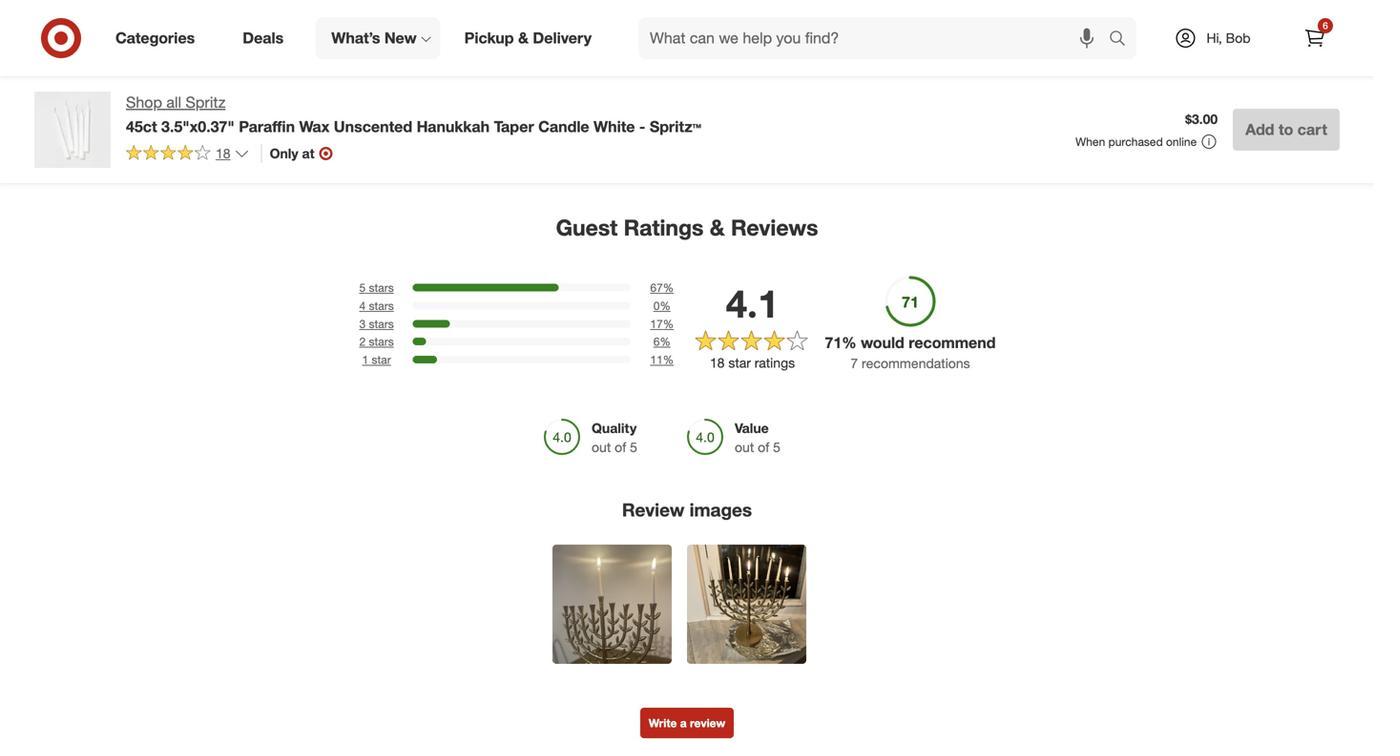 Task type: vqa. For each thing, say whether or not it's contained in the screenshot.
Oils
yes



Task type: describe. For each thing, give the bounding box(es) containing it.
what's
[[332, 29, 380, 47]]

sponsored down the 'soy'
[[630, 66, 687, 81]]

defong 3-light 13.5 inch crystal shaded drum semi flush mount light sponsored
[[1214, 16, 1363, 81]]

11
[[651, 353, 663, 367]]

recommendations
[[862, 355, 971, 372]]

paraffin
[[239, 117, 295, 136]]

spritz
[[186, 93, 226, 112]]

pendant
[[241, 47, 290, 64]]

1 star
[[362, 353, 391, 367]]

black
[[334, 31, 367, 47]]

6 %
[[654, 335, 671, 349]]

write a review
[[649, 716, 726, 731]]

defong for defong 3-light 13.5 inch crystal shaded drum semi flush mount light
[[1214, 16, 1258, 33]]

purchased
[[1109, 135, 1163, 149]]

- right oils
[[742, 50, 748, 66]]

inch
[[1337, 16, 1363, 33]]

dynamix
[[86, 16, 138, 33]]

out for quality out of 5
[[592, 439, 611, 456]]

search
[[1101, 31, 1147, 49]]

5 stars
[[359, 281, 394, 295]]

reg $99.99 sale
[[241, 16, 320, 31]]

3
[[359, 317, 366, 331]]

when
[[1076, 135, 1106, 149]]

of for value
[[758, 439, 770, 456]]

light down inch
[[1326, 50, 1356, 66]]

stars for 5 stars
[[369, 281, 394, 295]]

hanukkah
[[417, 117, 490, 136]]

pickup
[[465, 29, 514, 47]]

online
[[1167, 135, 1197, 149]]

31"x64",
[[1065, 50, 1115, 66]]

recommend
[[909, 334, 996, 352]]

quality out of 5
[[592, 420, 638, 456]]

18 for 18
[[216, 145, 231, 162]]

hi,
[[1207, 30, 1223, 46]]

deals
[[243, 29, 284, 47]]

shop all spritz 45ct 3.5"x0.37" paraffin wax unscented hanukkah taper candle white - spritz™
[[126, 93, 702, 136]]

essential
[[659, 50, 712, 66]]

sponsored inside defong 3-light 13.5 inch crystal shaded drum semi flush mount light sponsored
[[1214, 66, 1271, 81]]

reg for reg $59.99 sale defong 6-lights sputnik semi flush mount ceiling light fixture
[[825, 16, 842, 31]]

hi, bob
[[1207, 30, 1251, 46]]

total
[[1020, 33, 1048, 50]]

at
[[302, 145, 315, 162]]

candle inside being frenshe coconut & soy wax reset candle with essential oils - cashmere vanilla - 7oz
[[724, 33, 767, 50]]

3.5"x0.37"
[[161, 117, 235, 136]]

17 %
[[651, 317, 674, 331]]

fixture inside reg $59.99 sale defong 6-lights sputnik semi flush mount ceiling light fixture
[[858, 64, 899, 81]]

pickup & delivery
[[465, 29, 592, 47]]

What can we help you find? suggestions appear below search field
[[639, 17, 1114, 59]]

reg $59.99 sale defong 6-lights sputnik semi flush mount ceiling light fixture
[[825, 16, 978, 81]]

reset
[[686, 33, 721, 50]]

what's new
[[332, 29, 417, 47]]

4 stars
[[359, 299, 394, 313]]

- inside shop all spritz 45ct 3.5"x0.37" paraffin wax unscented hanukkah taper candle white - spritz™
[[640, 117, 646, 136]]

semi inside reg $59.99 sale defong 6-lights sputnik semi flush mount ceiling light fixture
[[825, 47, 855, 64]]

value
[[735, 420, 769, 437]]

quality
[[592, 420, 637, 437]]

pickup & delivery link
[[448, 17, 616, 59]]

13.5
[[1307, 16, 1333, 33]]

sputnik
[[925, 31, 970, 47]]

ricardo
[[1119, 16, 1165, 33]]

ratings
[[624, 214, 704, 241]]

reg for reg $99.99 sale
[[241, 16, 257, 31]]

& inside being frenshe coconut & soy wax reset candle with essential oils - cashmere vanilla - 7oz
[[775, 16, 784, 33]]

with
[[630, 50, 655, 66]]

of for quality
[[615, 439, 626, 456]]

blackout
[[1051, 33, 1104, 50]]

lighting
[[294, 47, 342, 64]]

area
[[108, 50, 135, 66]]

reg for reg $65.90
[[435, 16, 452, 31]]

0 horizontal spatial &
[[518, 29, 529, 47]]

1 horizontal spatial &
[[710, 214, 725, 241]]

guest ratings & reviews
[[556, 214, 819, 241]]

semi inside defong 3-light 13.5 inch crystal shaded drum semi flush mount light sponsored
[[1214, 50, 1245, 66]]

drum
[[1311, 33, 1343, 50]]

image of 45ct 3.5"x0.37" paraffin wax unscented hanukkah taper candle white - spritz™ image
[[34, 92, 111, 168]]

reviews
[[731, 214, 819, 241]]

shade,
[[1020, 50, 1061, 66]]

$3.00
[[1186, 111, 1218, 128]]

sponsored down what can we help you find? suggestions appear below search box
[[825, 64, 881, 78]]

bob
[[1226, 30, 1251, 46]]

only
[[270, 145, 298, 162]]

guest review image 2 of 2, zoom in image
[[687, 545, 807, 664]]

stars for 3 stars
[[369, 317, 394, 331]]

18 link
[[126, 144, 250, 166]]

shop
[[126, 93, 162, 112]]

cashmere
[[630, 66, 691, 83]]

write
[[649, 716, 677, 731]]

lights
[[885, 31, 921, 47]]

0 %
[[654, 299, 671, 313]]

review
[[622, 499, 685, 521]]

home dynamix tremont magnolia traditional medallion area rug, red/grey, 7'10" round
[[46, 16, 190, 83]]

% for 17
[[663, 317, 674, 331]]

- left 7oz
[[737, 66, 742, 83]]

stars for 4 stars
[[369, 299, 394, 313]]

5 for quality out of 5
[[630, 439, 638, 456]]

crystal
[[1214, 33, 1257, 50]]

% for 71
[[842, 334, 857, 352]]

4.1
[[726, 280, 779, 327]]

categories link
[[99, 17, 219, 59]]



Task type: locate. For each thing, give the bounding box(es) containing it.
4 stars from the top
[[369, 335, 394, 349]]

traditional
[[104, 33, 165, 50]]

cart
[[1298, 120, 1328, 139]]

2 sale from the left
[[882, 16, 905, 31]]

of inside quality out of 5
[[615, 439, 626, 456]]

7'10"
[[108, 66, 140, 83]]

defong inside reg $59.99 sale defong 6-lights sputnik semi flush mount ceiling light fixture
[[825, 31, 868, 47]]

star for 18
[[729, 355, 751, 371]]

candle right taper
[[539, 117, 590, 136]]

of down value
[[758, 439, 770, 456]]

45ct
[[126, 117, 157, 136]]

defong 4-light black pendant lighting fixture sponsored
[[241, 31, 386, 78]]

deals link
[[226, 17, 308, 59]]

2 reg from the left
[[435, 16, 452, 31]]

% for 6
[[660, 335, 671, 349]]

0 horizontal spatial fixture
[[346, 47, 386, 64]]

rug,
[[139, 50, 166, 66]]

6 for 6 %
[[654, 335, 660, 349]]

1 reg from the left
[[241, 16, 257, 31]]

0
[[654, 299, 660, 313]]

5 inside "value out of 5"
[[773, 439, 781, 456]]

18 star ratings
[[710, 355, 795, 371]]

wax inside being frenshe coconut & soy wax reset candle with essential oils - cashmere vanilla - 7oz
[[657, 33, 682, 50]]

star right 1
[[372, 353, 391, 367]]

sponsored down 'pickup'
[[435, 64, 492, 78]]

star for 1
[[372, 353, 391, 367]]

71 % would recommend 7 recommendations
[[825, 334, 996, 372]]

-
[[742, 50, 748, 66], [737, 66, 742, 83], [640, 117, 646, 136]]

& right 'pickup'
[[518, 29, 529, 47]]

home inside exclusive home ricardo total blackout roman shade, 31"x64", blue sponsored
[[1079, 16, 1115, 33]]

67 %
[[651, 281, 674, 295]]

unscented
[[334, 117, 413, 136]]

home
[[46, 16, 82, 33], [1079, 16, 1115, 33]]

light inside the defong 4-light black pendant lighting fixture sponsored
[[300, 31, 330, 47]]

flush down $59.99
[[859, 47, 891, 64]]

0 vertical spatial 6
[[1323, 20, 1329, 32]]

4-
[[288, 31, 300, 47]]

fixture inside the defong 4-light black pendant lighting fixture sponsored
[[346, 47, 386, 64]]

light inside reg $59.99 sale defong 6-lights sputnik semi flush mount ceiling light fixture
[[825, 64, 855, 81]]

4
[[359, 299, 366, 313]]

1 horizontal spatial of
[[758, 439, 770, 456]]

flush inside defong 3-light 13.5 inch crystal shaded drum semi flush mount light sponsored
[[1249, 50, 1281, 66]]

% for 67
[[663, 281, 674, 295]]

star
[[372, 353, 391, 367], [729, 355, 751, 371]]

images
[[690, 499, 752, 521]]

tremont
[[141, 16, 190, 33]]

defong for defong 4-light black pendant lighting fixture
[[241, 31, 284, 47]]

1 horizontal spatial fixture
[[858, 64, 899, 81]]

medallion
[[46, 50, 104, 66]]

wax inside shop all spritz 45ct 3.5"x0.37" paraffin wax unscented hanukkah taper candle white - spritz™
[[299, 117, 330, 136]]

% down the '6 %'
[[663, 353, 674, 367]]

ratings
[[755, 355, 795, 371]]

stars down 4 stars
[[369, 317, 394, 331]]

2 horizontal spatial 5
[[773, 439, 781, 456]]

2 horizontal spatial defong
[[1214, 16, 1258, 33]]

spritz™
[[650, 117, 702, 136]]

sponsored down crystal
[[1214, 66, 1271, 81]]

being
[[630, 16, 665, 33]]

0 horizontal spatial flush
[[859, 47, 891, 64]]

0 vertical spatial 18
[[216, 145, 231, 162]]

0 horizontal spatial defong
[[241, 31, 284, 47]]

% up 0 %
[[663, 281, 674, 295]]

mount inside reg $59.99 sale defong 6-lights sputnik semi flush mount ceiling light fixture
[[895, 47, 933, 64]]

sponsored down the 'deals' link
[[241, 64, 297, 78]]

0 horizontal spatial mount
[[895, 47, 933, 64]]

0 horizontal spatial star
[[372, 353, 391, 367]]

0 vertical spatial wax
[[657, 33, 682, 50]]

17
[[651, 317, 663, 331]]

71
[[825, 334, 842, 352]]

mount down the 13.5
[[1284, 50, 1323, 66]]

reg left $65.90
[[435, 16, 452, 31]]

3 stars from the top
[[369, 317, 394, 331]]

0 horizontal spatial 5
[[359, 281, 366, 295]]

1 horizontal spatial candle
[[724, 33, 767, 50]]

0 horizontal spatial wax
[[299, 117, 330, 136]]

out inside "value out of 5"
[[735, 439, 754, 456]]

1 vertical spatial 6
[[654, 335, 660, 349]]

2 of from the left
[[758, 439, 770, 456]]

- right white
[[640, 117, 646, 136]]

white
[[594, 117, 635, 136]]

0 horizontal spatial reg
[[241, 16, 257, 31]]

out
[[592, 439, 611, 456], [735, 439, 754, 456]]

stars up 4 stars
[[369, 281, 394, 295]]

reg $65.90
[[435, 16, 490, 31]]

6 up drum
[[1323, 20, 1329, 32]]

1 vertical spatial 18
[[710, 355, 725, 371]]

sponsored down the total on the top of page
[[1020, 66, 1076, 81]]

semi down $59.99
[[825, 47, 855, 64]]

reg inside reg $59.99 sale defong 6-lights sputnik semi flush mount ceiling light fixture
[[825, 16, 842, 31]]

value out of 5
[[735, 420, 781, 456]]

defong inside defong 3-light 13.5 inch crystal shaded drum semi flush mount light sponsored
[[1214, 16, 1258, 33]]

1 horizontal spatial home
[[1079, 16, 1115, 33]]

review images
[[622, 499, 752, 521]]

only at
[[270, 145, 315, 162]]

sale for reg $59.99 sale defong 6-lights sputnik semi flush mount ceiling light fixture
[[882, 16, 905, 31]]

% up the "11 %"
[[660, 335, 671, 349]]

1 horizontal spatial semi
[[1214, 50, 1245, 66]]

flush inside reg $59.99 sale defong 6-lights sputnik semi flush mount ceiling light fixture
[[859, 47, 891, 64]]

6 link
[[1295, 17, 1337, 59]]

1 vertical spatial candle
[[539, 117, 590, 136]]

what's new link
[[315, 17, 441, 59]]

3 stars
[[359, 317, 394, 331]]

2 out from the left
[[735, 439, 754, 456]]

0 horizontal spatial of
[[615, 439, 626, 456]]

out inside quality out of 5
[[592, 439, 611, 456]]

1 horizontal spatial out
[[735, 439, 754, 456]]

light left black
[[300, 31, 330, 47]]

% for 11
[[663, 353, 674, 367]]

2 stars from the top
[[369, 299, 394, 313]]

5 down the quality in the bottom left of the page
[[630, 439, 638, 456]]

wax up at
[[299, 117, 330, 136]]

wax
[[657, 33, 682, 50], [299, 117, 330, 136]]

5 up 4
[[359, 281, 366, 295]]

soy
[[630, 33, 653, 50]]

guest
[[556, 214, 618, 241]]

sale right $99.99
[[298, 16, 320, 31]]

18 right the "11 %"
[[710, 355, 725, 371]]

& right coconut
[[775, 16, 784, 33]]

sale for reg $99.99 sale
[[298, 16, 320, 31]]

coconut
[[720, 16, 772, 33]]

sponsored inside exclusive home ricardo total blackout roman shade, 31"x64", blue sponsored
[[1020, 66, 1076, 81]]

mount right 6-
[[895, 47, 933, 64]]

flush down bob
[[1249, 50, 1281, 66]]

light
[[1274, 16, 1304, 33], [300, 31, 330, 47], [1326, 50, 1356, 66], [825, 64, 855, 81]]

2 horizontal spatial &
[[775, 16, 784, 33]]

light down what can we help you find? suggestions appear below search box
[[825, 64, 855, 81]]

$59.99
[[845, 16, 879, 31]]

defong inside the defong 4-light black pendant lighting fixture sponsored
[[241, 31, 284, 47]]

18 down 3.5"x0.37"
[[216, 145, 231, 162]]

add to cart button
[[1234, 109, 1340, 151]]

7
[[851, 355, 858, 372]]

0 horizontal spatial home
[[46, 16, 82, 33]]

18 for 18 star ratings
[[710, 355, 725, 371]]

candle up 7oz
[[724, 33, 767, 50]]

semi down hi, bob on the right of page
[[1214, 50, 1245, 66]]

% down 0 %
[[663, 317, 674, 331]]

18 inside 18 link
[[216, 145, 231, 162]]

fixture down 6-
[[858, 64, 899, 81]]

mount inside defong 3-light 13.5 inch crystal shaded drum semi flush mount light sponsored
[[1284, 50, 1323, 66]]

sale right $59.99
[[882, 16, 905, 31]]

0 horizontal spatial out
[[592, 439, 611, 456]]

6 down 17
[[654, 335, 660, 349]]

1 sale from the left
[[298, 16, 320, 31]]

6
[[1323, 20, 1329, 32], [654, 335, 660, 349]]

shaded
[[1260, 33, 1307, 50]]

sponsored inside the defong 4-light black pendant lighting fixture sponsored
[[241, 64, 297, 78]]

5 inside quality out of 5
[[630, 439, 638, 456]]

reg left $99.99
[[241, 16, 257, 31]]

exclusive home ricardo total blackout roman shade, 31"x64", blue sponsored
[[1020, 16, 1165, 81]]

of down the quality in the bottom left of the page
[[615, 439, 626, 456]]

sale inside reg $59.99 sale defong 6-lights sputnik semi flush mount ceiling light fixture
[[882, 16, 905, 31]]

sponsored down magnolia
[[46, 66, 102, 81]]

candle inside shop all spritz 45ct 3.5"x0.37" paraffin wax unscented hanukkah taper candle white - spritz™
[[539, 117, 590, 136]]

out down the quality in the bottom left of the page
[[592, 439, 611, 456]]

% down 67 %
[[660, 299, 671, 313]]

11 %
[[651, 353, 674, 367]]

2 stars
[[359, 335, 394, 349]]

categories
[[116, 29, 195, 47]]

1 horizontal spatial wax
[[657, 33, 682, 50]]

roman
[[1107, 33, 1150, 50]]

6 for 6
[[1323, 20, 1329, 32]]

1 out from the left
[[592, 439, 611, 456]]

1 horizontal spatial reg
[[435, 16, 452, 31]]

star left ratings
[[729, 355, 751, 371]]

3-
[[1261, 16, 1274, 33]]

light left the 13.5
[[1274, 16, 1304, 33]]

stars
[[369, 281, 394, 295], [369, 299, 394, 313], [369, 317, 394, 331], [369, 335, 394, 349]]

67
[[651, 281, 663, 295]]

oils
[[716, 50, 739, 66]]

1 horizontal spatial 5
[[630, 439, 638, 456]]

5 for value out of 5
[[773, 439, 781, 456]]

ceiling
[[937, 47, 978, 64]]

1 horizontal spatial star
[[729, 355, 751, 371]]

reg left $59.99
[[825, 16, 842, 31]]

2 horizontal spatial reg
[[825, 16, 842, 31]]

1 horizontal spatial defong
[[825, 31, 868, 47]]

3 reg from the left
[[825, 16, 842, 31]]

0 horizontal spatial 18
[[216, 145, 231, 162]]

0 horizontal spatial semi
[[825, 47, 855, 64]]

stars for 2 stars
[[369, 335, 394, 349]]

% for 0
[[660, 299, 671, 313]]

1 horizontal spatial 18
[[710, 355, 725, 371]]

$65.90
[[455, 16, 490, 31]]

delivery
[[533, 29, 592, 47]]

wax right the 'soy'
[[657, 33, 682, 50]]

5
[[359, 281, 366, 295], [630, 439, 638, 456], [773, 439, 781, 456]]

1 horizontal spatial flush
[[1249, 50, 1281, 66]]

round
[[144, 66, 183, 83]]

0 vertical spatial candle
[[724, 33, 767, 50]]

home up 31"x64",
[[1079, 16, 1115, 33]]

5 down ratings
[[773, 439, 781, 456]]

would
[[861, 334, 905, 352]]

when purchased online
[[1076, 135, 1197, 149]]

guest review image 1 of 2, zoom in image
[[553, 545, 672, 664]]

0 horizontal spatial sale
[[298, 16, 320, 31]]

mount
[[895, 47, 933, 64], [1284, 50, 1323, 66]]

all
[[166, 93, 181, 112]]

2
[[359, 335, 366, 349]]

6-
[[872, 31, 885, 47]]

2 home from the left
[[1079, 16, 1115, 33]]

out down value
[[735, 439, 754, 456]]

blue
[[1119, 50, 1146, 66]]

18
[[216, 145, 231, 162], [710, 355, 725, 371]]

stars down 5 stars
[[369, 299, 394, 313]]

0 horizontal spatial candle
[[539, 117, 590, 136]]

% inside 71 % would recommend 7 recommendations
[[842, 334, 857, 352]]

fixture
[[346, 47, 386, 64], [858, 64, 899, 81]]

% up 7
[[842, 334, 857, 352]]

1 of from the left
[[615, 439, 626, 456]]

sponsored
[[241, 64, 297, 78], [435, 64, 492, 78], [825, 64, 881, 78], [46, 66, 102, 81], [630, 66, 687, 81], [1020, 66, 1076, 81], [1214, 66, 1271, 81]]

0 horizontal spatial 6
[[654, 335, 660, 349]]

1 horizontal spatial mount
[[1284, 50, 1323, 66]]

1 horizontal spatial 6
[[1323, 20, 1329, 32]]

home up medallion
[[46, 16, 82, 33]]

fixture down "what's new"
[[346, 47, 386, 64]]

stars up 1 star
[[369, 335, 394, 349]]

home inside home dynamix tremont magnolia traditional medallion area rug, red/grey, 7'10" round
[[46, 16, 82, 33]]

of inside "value out of 5"
[[758, 439, 770, 456]]

& right "ratings"
[[710, 214, 725, 241]]

%
[[663, 281, 674, 295], [660, 299, 671, 313], [663, 317, 674, 331], [842, 334, 857, 352], [660, 335, 671, 349], [663, 353, 674, 367]]

out for value out of 5
[[735, 439, 754, 456]]

add
[[1246, 120, 1275, 139]]

1 home from the left
[[46, 16, 82, 33]]

1 vertical spatial wax
[[299, 117, 330, 136]]

1 horizontal spatial sale
[[882, 16, 905, 31]]

1 stars from the top
[[369, 281, 394, 295]]



